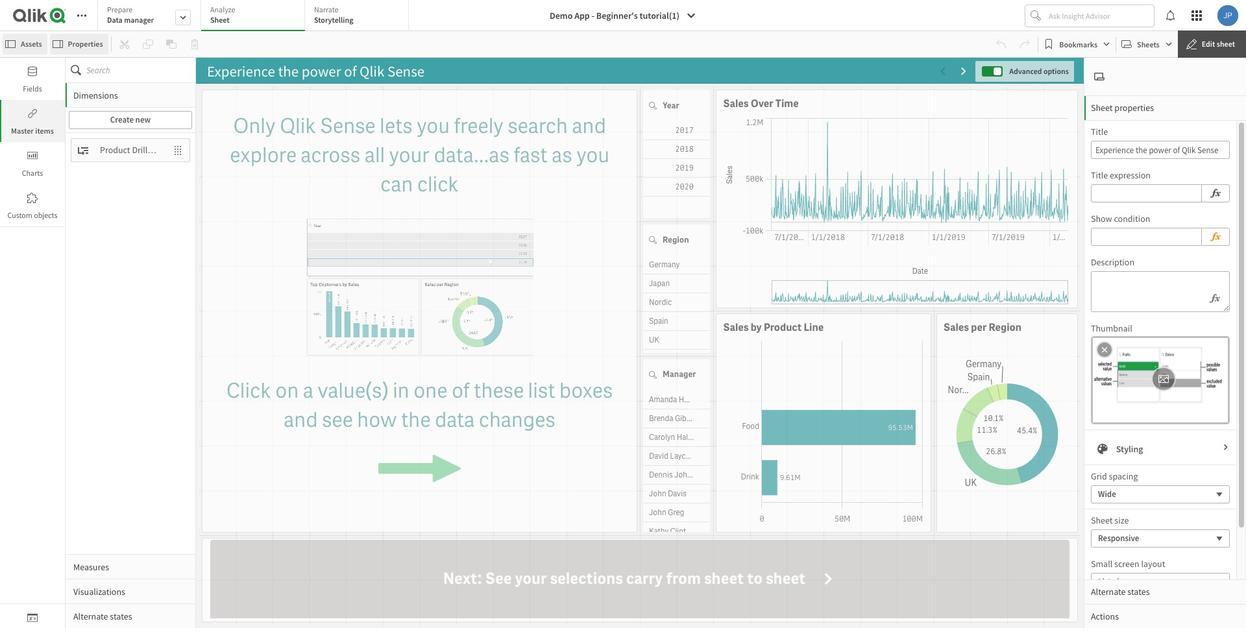 Task type: describe. For each thing, give the bounding box(es) containing it.
Search text field
[[86, 58, 195, 82]]

tab list containing prepare
[[97, 0, 414, 32]]

new
[[135, 114, 151, 125]]

thumbnail
[[1091, 323, 1133, 334]]

assets
[[21, 39, 42, 49]]

changes
[[479, 406, 556, 434]]

2017
[[675, 125, 694, 136]]

2018
[[675, 144, 694, 155]]

usa optional. 6 of 7 row
[[643, 350, 710, 369]]

sheet for sheet properties
[[1091, 102, 1113, 114]]

from
[[666, 569, 701, 590]]

carry
[[626, 569, 663, 590]]

john for john greg
[[649, 507, 666, 518]]

1 vertical spatial states
[[110, 611, 132, 622]]

sales over time application
[[716, 90, 1078, 309]]

2020
[[675, 182, 694, 192]]

sales for sales over time
[[723, 97, 749, 110]]

1 vertical spatial alternate
[[73, 611, 108, 622]]

create new
[[110, 114, 151, 125]]

usa image
[[643, 350, 695, 368]]

items
[[35, 126, 54, 136]]

data
[[435, 406, 475, 434]]

sales over time
[[723, 97, 799, 110]]

edit sheet button
[[1178, 31, 1246, 58]]

kathy
[[649, 526, 669, 537]]

sheet inside "button"
[[1217, 39, 1235, 49]]

see
[[322, 406, 353, 434]]

actions tab
[[1085, 604, 1246, 628]]

kathy clinton optional. 8 of 19 row
[[643, 522, 710, 541]]

over
[[751, 97, 774, 110]]

the
[[401, 406, 431, 434]]

david laychak
[[649, 451, 698, 461]]

master
[[11, 126, 34, 136]]

all
[[365, 141, 385, 169]]

alternate states tab
[[1085, 580, 1246, 604]]

by
[[751, 321, 762, 335]]

dimensions tab
[[66, 82, 195, 107]]

manager
[[124, 15, 154, 25]]

sales by product line
[[723, 321, 824, 335]]

analyze sheet
[[210, 5, 235, 25]]

assets button
[[3, 34, 47, 55]]

search
[[508, 112, 568, 140]]

charts
[[22, 168, 43, 178]]

open expression editor image for title expression
[[1210, 186, 1222, 201]]

click on a value(s) in one of these list boxes and see how the data changes
[[226, 377, 613, 434]]

your inside next: see your selections carry from sheet to sheet button
[[515, 569, 547, 590]]

properties button
[[50, 34, 108, 55]]

fast
[[514, 141, 548, 169]]

james peterson image
[[1218, 5, 1239, 26]]

lets
[[380, 112, 413, 140]]

brenda
[[649, 413, 674, 424]]

description
[[1091, 256, 1135, 268]]

per
[[971, 321, 987, 335]]

click
[[417, 170, 459, 198]]

davis
[[668, 489, 687, 499]]

only
[[233, 112, 276, 140]]

show
[[1091, 213, 1112, 225]]

properties
[[68, 39, 103, 49]]

and inside only qlik sense lets you freely search and explore across all your data...as fast as you can click
[[572, 112, 606, 140]]

product drilldown
[[100, 144, 169, 156]]

1 horizontal spatial sheet
[[766, 569, 806, 590]]

region inside application
[[989, 321, 1022, 335]]

spacing
[[1109, 471, 1138, 482]]

palette image
[[1098, 444, 1108, 454]]

germany optional. 1 of 7 row
[[643, 256, 710, 275]]

objects
[[34, 210, 58, 220]]

dennis
[[649, 470, 673, 480]]

johnson
[[675, 470, 704, 480]]

2019 optional. 3 of 5 row
[[643, 159, 710, 178]]

fields
[[23, 84, 42, 93]]

2017 optional. 1 of 5 row
[[643, 121, 710, 140]]

visualizations
[[73, 586, 125, 598]]

show condition
[[1091, 213, 1151, 225]]

sheet size
[[1091, 515, 1129, 526]]

next: see your selections carry from sheet to sheet
[[443, 569, 806, 590]]

charts button
[[0, 142, 65, 184]]

link image
[[27, 108, 38, 119]]

selections
[[550, 569, 623, 590]]

sheet image
[[1095, 71, 1105, 82]]

states inside tab
[[1128, 586, 1150, 598]]

carolyn
[[649, 432, 675, 442]]

title expression
[[1091, 169, 1151, 181]]

honda
[[679, 394, 702, 405]]

japan optional. 2 of 7 row
[[643, 275, 710, 294]]

clinton
[[670, 526, 695, 537]]

custom objects button
[[0, 184, 65, 227]]

sheet for sheet size
[[1091, 515, 1113, 526]]

product inside sales by product line application
[[764, 321, 802, 335]]

next sheet: product details image
[[959, 66, 969, 76]]

change thumbnail image
[[1158, 371, 1170, 387]]

narrate storytelling
[[314, 5, 353, 25]]

how
[[357, 406, 397, 434]]

0 vertical spatial you
[[417, 112, 450, 140]]

amanda
[[649, 394, 677, 405]]

prepare
[[107, 5, 133, 14]]

on
[[275, 377, 299, 405]]

john davis optional. 6 of 19 row
[[643, 485, 710, 503]]

uk
[[649, 335, 660, 346]]

your inside only qlik sense lets you freely search and explore across all your data...as fast as you can click
[[389, 141, 430, 169]]

kathy clinton
[[649, 526, 695, 537]]

john davis
[[649, 489, 687, 499]]

and inside click on a value(s) in one of these list boxes and see how the data changes
[[284, 406, 318, 434]]

boxes
[[560, 377, 613, 405]]

1 horizontal spatial you
[[577, 141, 610, 169]]

alternate inside tab
[[1091, 586, 1126, 598]]

move image
[[166, 139, 190, 161]]

click
[[226, 377, 271, 405]]

manager
[[663, 369, 696, 380]]

sales per region
[[944, 321, 1022, 335]]

demo app - beginner's tutorial(1)
[[550, 10, 680, 21]]

prepare data manager
[[107, 5, 154, 25]]



Task type: vqa. For each thing, say whether or not it's contained in the screenshot.
product
yes



Task type: locate. For each thing, give the bounding box(es) containing it.
gibson
[[675, 413, 699, 424]]

david
[[649, 451, 669, 461]]

0 vertical spatial sheet
[[210, 15, 230, 25]]

1 horizontal spatial states
[[1128, 586, 1150, 598]]

sheet inside analyze sheet
[[210, 15, 230, 25]]

condition
[[1114, 213, 1151, 225]]

sheet properties
[[1091, 102, 1154, 114]]

sales for sales per region
[[944, 321, 969, 335]]

alternate states
[[1091, 586, 1150, 598], [73, 611, 132, 622]]

reset thumbnail image
[[1099, 343, 1111, 356]]

sheet down "analyze"
[[210, 15, 230, 25]]

alternate states down screen
[[1091, 586, 1150, 598]]

john inside john greg optional. 7 of 19 "row"
[[649, 507, 666, 518]]

open expression editor image
[[1210, 186, 1222, 201], [1210, 229, 1222, 245]]

demo
[[550, 10, 573, 21]]

1 horizontal spatial alternate states
[[1091, 586, 1150, 598]]

amanda honda
[[649, 394, 702, 405]]

1 vertical spatial product
[[764, 321, 802, 335]]

title for title expression
[[1091, 169, 1108, 181]]

you right as
[[577, 141, 610, 169]]

2019
[[675, 163, 694, 173]]

john greg optional. 7 of 19 row
[[643, 503, 710, 522]]

0 vertical spatial alternate states
[[1091, 586, 1150, 598]]

0 vertical spatial and
[[572, 112, 606, 140]]

drilldown
[[132, 144, 169, 156]]

amanda honda optional. 1 of 19 row
[[643, 390, 710, 409]]

sheet right to
[[766, 569, 806, 590]]

0 horizontal spatial sheet
[[704, 569, 744, 590]]

as
[[552, 141, 572, 169]]

0 vertical spatial states
[[1128, 586, 1150, 598]]

grid spacing
[[1091, 471, 1138, 482]]

Ask Insight Advisor text field
[[1046, 5, 1154, 26]]

you
[[417, 112, 450, 140], [577, 141, 610, 169]]

2018 optional. 2 of 5 row
[[643, 140, 710, 159]]

spain
[[649, 316, 669, 327]]

-
[[592, 10, 595, 21]]

advanced options
[[1010, 66, 1069, 76]]

properties
[[1115, 102, 1154, 114]]

across
[[301, 141, 361, 169]]

sales by product line application
[[716, 314, 931, 533]]

a
[[303, 377, 314, 405]]

freely
[[454, 112, 504, 140]]

product down create
[[100, 144, 130, 156]]

0 horizontal spatial and
[[284, 406, 318, 434]]

2 title from the top
[[1091, 169, 1108, 181]]

sales per region application
[[937, 314, 1078, 533]]

sales left 'by'
[[723, 321, 749, 335]]

1 vertical spatial and
[[284, 406, 318, 434]]

sales left over
[[723, 97, 749, 110]]

john
[[649, 489, 666, 499], [649, 507, 666, 518]]

john down dennis
[[649, 489, 666, 499]]

screen
[[1115, 558, 1140, 570]]

your up can
[[389, 141, 430, 169]]

1 horizontal spatial region
[[989, 321, 1022, 335]]

tutorial(1)
[[640, 10, 680, 21]]

title down sheet properties
[[1091, 126, 1108, 138]]

sales inside sales per region application
[[944, 321, 969, 335]]

2 vertical spatial sheet
[[1091, 515, 1113, 526]]

object image
[[27, 151, 38, 161]]

david laychak optional. 4 of 19 row
[[643, 447, 710, 466]]

advanced
[[1010, 66, 1042, 76]]

your right see
[[515, 569, 547, 590]]

0 vertical spatial tab list
[[97, 0, 414, 32]]

alternate down visualizations
[[73, 611, 108, 622]]

database image
[[27, 66, 38, 77]]

john left greg
[[649, 507, 666, 518]]

only qlik sense lets you freely search and explore across all your data...as fast as you can click
[[230, 112, 610, 198]]

1 horizontal spatial and
[[572, 112, 606, 140]]

custom
[[7, 210, 32, 220]]

sales inside sales over time application
[[723, 97, 749, 110]]

2020 optional. 4 of 5 row
[[643, 178, 710, 197]]

brenda gibson optional. 2 of 19 row
[[643, 409, 710, 428]]

and up as
[[572, 112, 606, 140]]

value(s)
[[318, 377, 389, 405]]

arrow right image
[[821, 571, 837, 587]]

1 vertical spatial tab list
[[66, 82, 195, 628]]

1 vertical spatial your
[[515, 569, 547, 590]]

halmon
[[677, 432, 704, 442]]

spain optional. 4 of 7 row
[[643, 312, 710, 331]]

0 horizontal spatial alternate
[[73, 611, 108, 622]]

open expression editor image
[[1210, 291, 1220, 306]]

bookmarks
[[1060, 39, 1098, 49]]

dennis johnson optional. 5 of 19 row
[[643, 466, 710, 485]]

see
[[485, 569, 512, 590]]

you right lets
[[417, 112, 450, 140]]

1 horizontal spatial your
[[515, 569, 547, 590]]

master items button
[[0, 100, 65, 142]]

create
[[110, 114, 134, 125]]

sheet inside sheet properties tab
[[1091, 102, 1113, 114]]

sales inside sales by product line application
[[723, 321, 749, 335]]

open expression editor image for show condition
[[1210, 229, 1222, 245]]

john greg
[[649, 507, 684, 518]]

of
[[452, 377, 470, 405]]

uk optional. 5 of 7 row
[[643, 331, 710, 350]]

tab list containing dimensions
[[66, 82, 195, 628]]

None text field
[[1091, 141, 1230, 159], [1091, 184, 1202, 203], [1091, 141, 1230, 159], [1091, 184, 1202, 203]]

0 vertical spatial product
[[100, 144, 130, 156]]

and down a
[[284, 406, 318, 434]]

1 john from the top
[[649, 489, 666, 499]]

sheet properties tab
[[1085, 95, 1246, 120]]

sheet
[[210, 15, 230, 25], [1091, 102, 1113, 114], [1091, 515, 1113, 526]]

create new button
[[69, 111, 192, 129]]

can
[[380, 170, 413, 198]]

states
[[1128, 586, 1150, 598], [110, 611, 132, 622]]

analyze
[[210, 5, 235, 14]]

next:
[[443, 569, 482, 590]]

2 open expression editor image from the top
[[1210, 229, 1222, 245]]

data...as
[[434, 141, 510, 169]]

region
[[663, 234, 689, 245], [989, 321, 1022, 335]]

0 horizontal spatial region
[[663, 234, 689, 245]]

next: see your selections carry from sheet to sheet button
[[210, 540, 1070, 619]]

states down visualizations
[[110, 611, 132, 622]]

1 vertical spatial open expression editor image
[[1210, 229, 1222, 245]]

variables image
[[27, 613, 38, 623]]

grid
[[1091, 471, 1107, 482]]

alternate states down visualizations
[[73, 611, 132, 622]]

sales for sales by product line
[[723, 321, 749, 335]]

0 vertical spatial title
[[1091, 126, 1108, 138]]

2 john from the top
[[649, 507, 666, 518]]

next: see your selections carry from sheet to sheet application
[[202, 538, 1078, 623]]

sales left per
[[944, 321, 969, 335]]

measures
[[73, 561, 109, 573]]

nordic optional. 3 of 7 row
[[643, 294, 710, 312]]

data
[[107, 15, 123, 25]]

sheet left size
[[1091, 515, 1113, 526]]

sheet right edit
[[1217, 39, 1235, 49]]

john inside john davis optional. 6 of 19 row
[[649, 489, 666, 499]]

region up germany optional. 1 of 7 row
[[663, 234, 689, 245]]

0 horizontal spatial alternate states
[[73, 611, 132, 622]]

greg
[[668, 507, 684, 518]]

title for title
[[1091, 126, 1108, 138]]

app
[[575, 10, 590, 21]]

sheet left to
[[704, 569, 744, 590]]

title left expression
[[1091, 169, 1108, 181]]

germany
[[649, 260, 680, 270]]

time
[[776, 97, 799, 110]]

1 vertical spatial you
[[577, 141, 610, 169]]

0 vertical spatial alternate
[[1091, 586, 1126, 598]]

sheet down sheet icon
[[1091, 102, 1113, 114]]

1 horizontal spatial product
[[764, 321, 802, 335]]

custom objects
[[7, 210, 58, 220]]

2 horizontal spatial sheet
[[1217, 39, 1235, 49]]

john for john davis
[[649, 489, 666, 499]]

1 title from the top
[[1091, 126, 1108, 138]]

states down small screen layout
[[1128, 586, 1150, 598]]

0 horizontal spatial product
[[100, 144, 130, 156]]

0 horizontal spatial you
[[417, 112, 450, 140]]

these
[[474, 377, 524, 405]]

carolyn halmon optional. 3 of 19 row
[[643, 428, 710, 447]]

region right per
[[989, 321, 1022, 335]]

sheets
[[1137, 39, 1160, 49]]

None text field
[[1091, 228, 1202, 246]]

1 vertical spatial alternate states
[[73, 611, 132, 622]]

beginner's
[[596, 10, 638, 21]]

sales
[[723, 97, 749, 110], [723, 321, 749, 335], [944, 321, 969, 335]]

0 vertical spatial open expression editor image
[[1210, 186, 1222, 201]]

options
[[1044, 66, 1069, 76]]

and
[[572, 112, 606, 140], [284, 406, 318, 434]]

explore
[[230, 141, 297, 169]]

sheets button
[[1119, 34, 1176, 55]]

puzzle image
[[27, 193, 38, 203]]

demo app - beginner's tutorial(1) button
[[542, 5, 704, 26]]

next image
[[1222, 443, 1230, 455]]

tab list
[[97, 0, 414, 32], [66, 82, 195, 628]]

1 vertical spatial region
[[989, 321, 1022, 335]]

year
[[663, 100, 679, 111]]

alternate up actions
[[1091, 586, 1126, 598]]

0 vertical spatial john
[[649, 489, 666, 499]]

0 horizontal spatial states
[[110, 611, 132, 622]]

carolyn halmon
[[649, 432, 704, 442]]

japan
[[649, 279, 670, 289]]

application
[[0, 0, 1246, 628], [202, 90, 637, 533]]

dennis johnson
[[649, 470, 704, 480]]

product right 'by'
[[764, 321, 802, 335]]

1 vertical spatial sheet
[[1091, 102, 1113, 114]]

1 open expression editor image from the top
[[1210, 186, 1222, 201]]

one
[[414, 377, 448, 405]]

1 vertical spatial john
[[649, 507, 666, 518]]

1 vertical spatial title
[[1091, 169, 1108, 181]]

0 horizontal spatial your
[[389, 141, 430, 169]]

0 vertical spatial region
[[663, 234, 689, 245]]

alternate states inside tab
[[1091, 586, 1150, 598]]

0 vertical spatial your
[[389, 141, 430, 169]]

1 horizontal spatial alternate
[[1091, 586, 1126, 598]]



